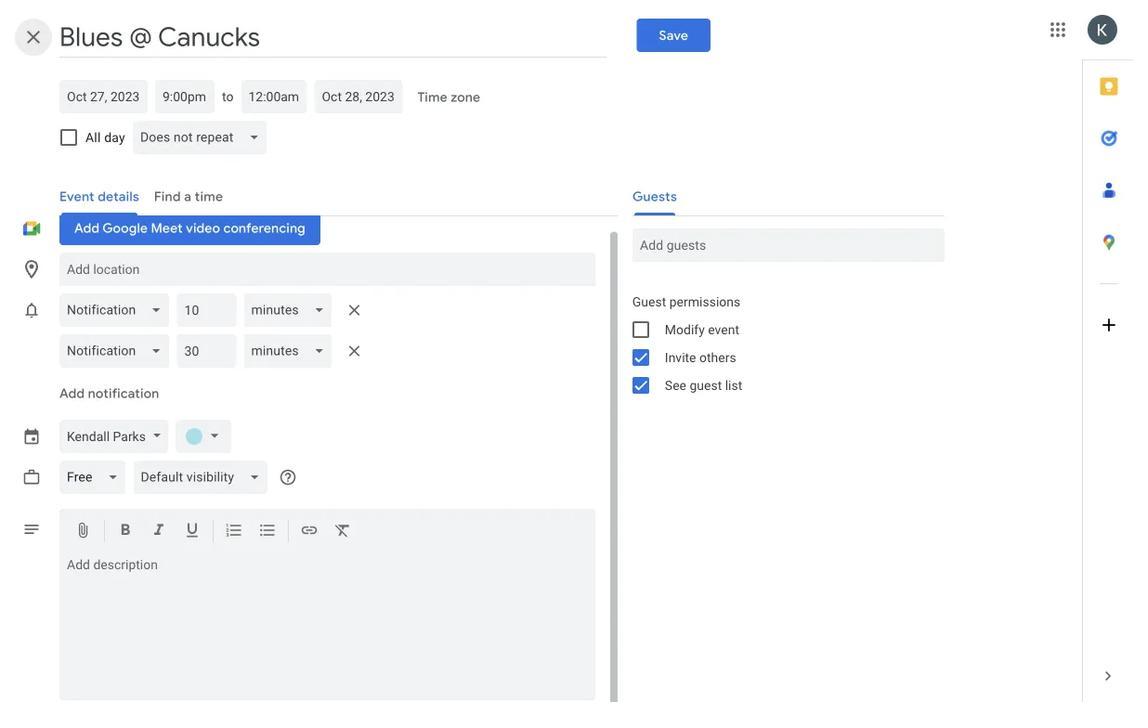 Task type: vqa. For each thing, say whether or not it's contained in the screenshot.
August 2 element
no



Task type: describe. For each thing, give the bounding box(es) containing it.
minutes in advance for notification number field for 10 minutes before element
[[184, 294, 229, 327]]

zone
[[451, 89, 480, 105]]

add notification
[[59, 386, 159, 402]]

insert link image
[[300, 521, 319, 543]]

others
[[700, 350, 736, 365]]

add
[[59, 386, 85, 402]]

30 minutes before element
[[59, 331, 369, 372]]

guest permissions
[[632, 294, 741, 309]]

Start date text field
[[67, 85, 140, 108]]

kendall
[[67, 429, 110, 444]]

modify event
[[665, 322, 740, 337]]

add notification button
[[52, 372, 167, 416]]

to
[[222, 89, 234, 104]]

see
[[665, 378, 687, 393]]

Start time text field
[[163, 85, 207, 108]]

bulleted list image
[[258, 521, 277, 543]]

notifications element
[[59, 290, 369, 372]]

bold image
[[116, 521, 135, 543]]

save
[[659, 27, 688, 43]]

minutes in advance for notification number field for 30 minutes before element
[[184, 334, 229, 368]]

remove formatting image
[[334, 521, 352, 543]]

Location text field
[[67, 253, 588, 286]]

save button
[[637, 19, 711, 52]]



Task type: locate. For each thing, give the bounding box(es) containing it.
invite others
[[665, 350, 736, 365]]

invite
[[665, 350, 696, 365]]

group
[[618, 288, 945, 399]]

modify
[[665, 322, 705, 337]]

day
[[104, 130, 125, 145]]

event
[[708, 322, 740, 337]]

minutes in advance for notification number field inside 30 minutes before element
[[184, 334, 229, 368]]

End date text field
[[322, 85, 395, 108]]

guest
[[690, 378, 722, 393]]

see guest list
[[665, 378, 743, 393]]

2 minutes in advance for notification number field from the top
[[184, 334, 229, 368]]

minutes in advance for notification number field inside 10 minutes before element
[[184, 294, 229, 327]]

parks
[[113, 429, 146, 444]]

kendall parks
[[67, 429, 146, 444]]

Minutes in advance for notification number field
[[184, 294, 229, 327], [184, 334, 229, 368]]

minutes in advance for notification number field down 10 minutes before element
[[184, 334, 229, 368]]

Guests text field
[[640, 229, 937, 262]]

None field
[[133, 121, 274, 154], [59, 294, 177, 327], [244, 294, 340, 327], [59, 334, 177, 368], [244, 334, 340, 368], [59, 461, 133, 494], [133, 461, 275, 494], [133, 121, 274, 154], [59, 294, 177, 327], [244, 294, 340, 327], [59, 334, 177, 368], [244, 334, 340, 368], [59, 461, 133, 494], [133, 461, 275, 494]]

underline image
[[183, 521, 202, 543]]

Description text field
[[59, 557, 595, 697]]

Title text field
[[59, 17, 607, 58]]

group containing guest permissions
[[618, 288, 945, 399]]

0 vertical spatial minutes in advance for notification number field
[[184, 294, 229, 327]]

guest
[[632, 294, 666, 309]]

numbered list image
[[225, 521, 243, 543]]

1 vertical spatial minutes in advance for notification number field
[[184, 334, 229, 368]]

all day
[[85, 130, 125, 145]]

1 minutes in advance for notification number field from the top
[[184, 294, 229, 327]]

permissions
[[670, 294, 741, 309]]

time
[[418, 89, 448, 105]]

italic image
[[150, 521, 168, 543]]

time zone
[[418, 89, 480, 105]]

formatting options toolbar
[[59, 509, 595, 554]]

notification
[[88, 386, 159, 402]]

tab list
[[1083, 60, 1134, 650]]

minutes in advance for notification number field up 30 minutes before element
[[184, 294, 229, 327]]

all
[[85, 130, 101, 145]]

End time text field
[[248, 85, 300, 108]]

time zone button
[[410, 81, 488, 114]]

10 minutes before element
[[59, 290, 369, 331]]

list
[[725, 378, 743, 393]]



